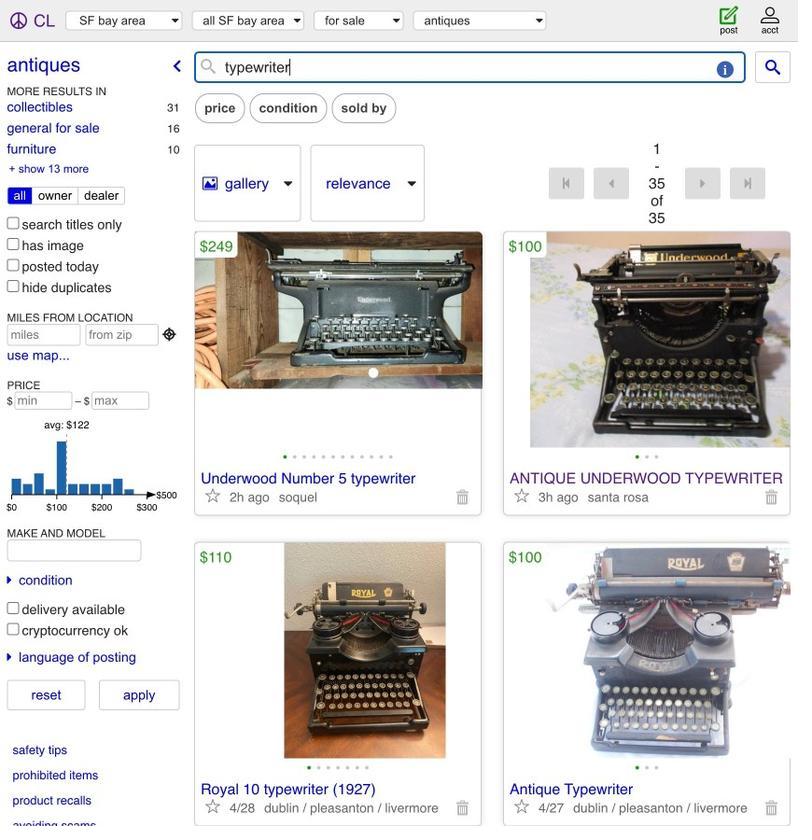 Task type: locate. For each thing, give the bounding box(es) containing it.
miles telephone field
[[7, 324, 81, 346]]

add to favorites list image
[[515, 488, 530, 503], [206, 799, 221, 814], [515, 799, 530, 814]]

hide posting image for antique typewriter 1 image
[[765, 801, 780, 816]]

hide posting image for royal 10 typewriter (1927) 1 image at bottom
[[456, 801, 471, 816]]

None checkbox
[[7, 238, 19, 250], [7, 602, 19, 615], [7, 623, 19, 636], [7, 238, 19, 250], [7, 602, 19, 615], [7, 623, 19, 636]]

max text field
[[92, 392, 149, 410]]

royal 10 typewriter (1927) 1 image
[[195, 543, 535, 759]]

None checkbox
[[7, 217, 19, 229], [7, 259, 19, 271], [7, 280, 19, 292], [7, 217, 19, 229], [7, 259, 19, 271], [7, 280, 19, 292]]

add to favorites list image for antique underwood typewriter 1 image
[[515, 488, 530, 503]]

hide posting image
[[765, 490, 780, 505]]

search antiques field
[[223, 57, 743, 77]]

None text field
[[8, 541, 141, 561]]

underwood number 5 typewriter 1 image
[[195, 232, 535, 448]]

min text field
[[15, 392, 73, 410]]

hide posting image
[[456, 490, 471, 505], [456, 801, 471, 816], [765, 801, 780, 816]]



Task type: vqa. For each thing, say whether or not it's contained in the screenshot.
1st add to favorites list icon from right
no



Task type: describe. For each thing, give the bounding box(es) containing it.
add to favorites list image for antique typewriter 1 image
[[515, 799, 530, 814]]

antique typewriter 1 image
[[505, 543, 799, 759]]

add to favorites list image for royal 10 typewriter (1927) 1 image at bottom
[[206, 799, 221, 814]]

add to favorites list image
[[206, 488, 221, 503]]

from zip telephone field
[[85, 324, 159, 346]]

hide posting image for 'underwood number 5 typewriter 1' image
[[456, 490, 471, 505]]

antique underwood typewriter 1 image
[[505, 232, 799, 448]]



